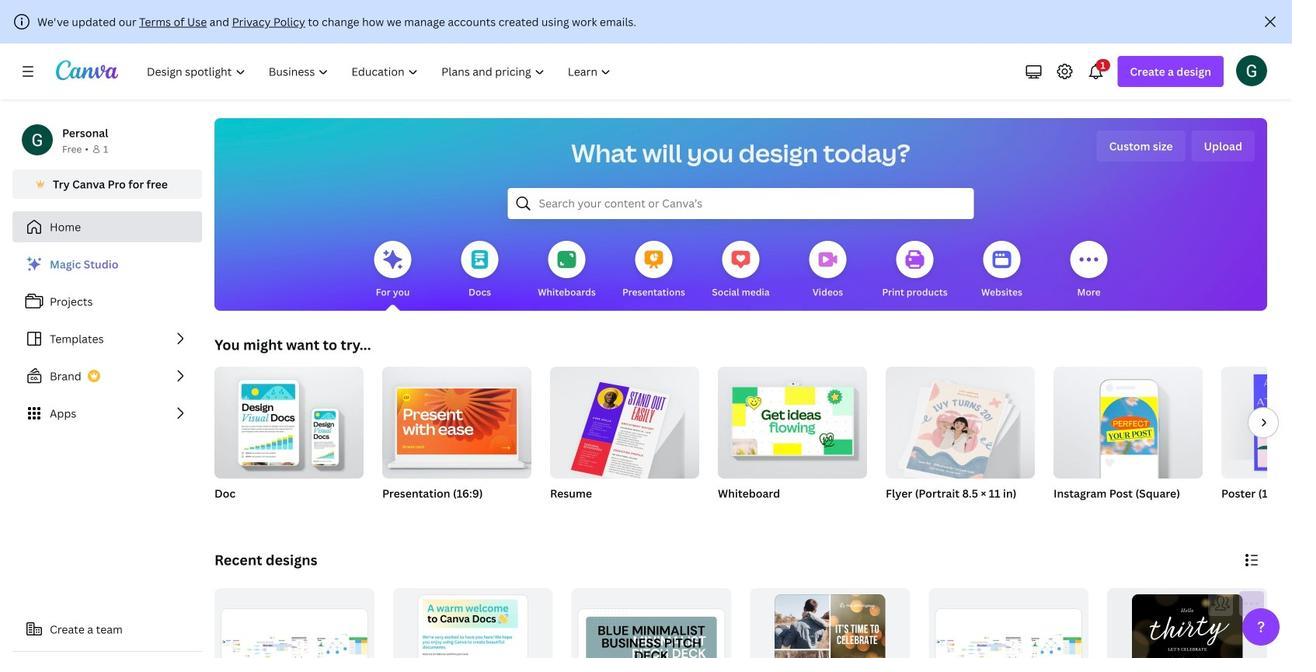 Task type: describe. For each thing, give the bounding box(es) containing it.
top level navigation element
[[137, 56, 624, 87]]



Task type: locate. For each thing, give the bounding box(es) containing it.
list
[[12, 249, 202, 429]]

Search search field
[[539, 189, 943, 218]]

group
[[214, 361, 364, 521], [214, 361, 364, 479], [382, 361, 532, 521], [382, 361, 532, 479], [550, 361, 699, 521], [550, 361, 699, 485], [718, 361, 867, 521], [718, 361, 867, 479], [886, 367, 1035, 521], [886, 367, 1035, 484], [1054, 367, 1203, 521], [1222, 367, 1292, 521], [214, 588, 374, 658], [393, 588, 553, 658], [572, 588, 732, 658], [750, 588, 910, 658], [1108, 588, 1267, 658]]

None search field
[[508, 188, 974, 219]]

greg robinson image
[[1236, 55, 1267, 86]]



Task type: vqa. For each thing, say whether or not it's contained in the screenshot.
Greg Robinson 'image'
yes



